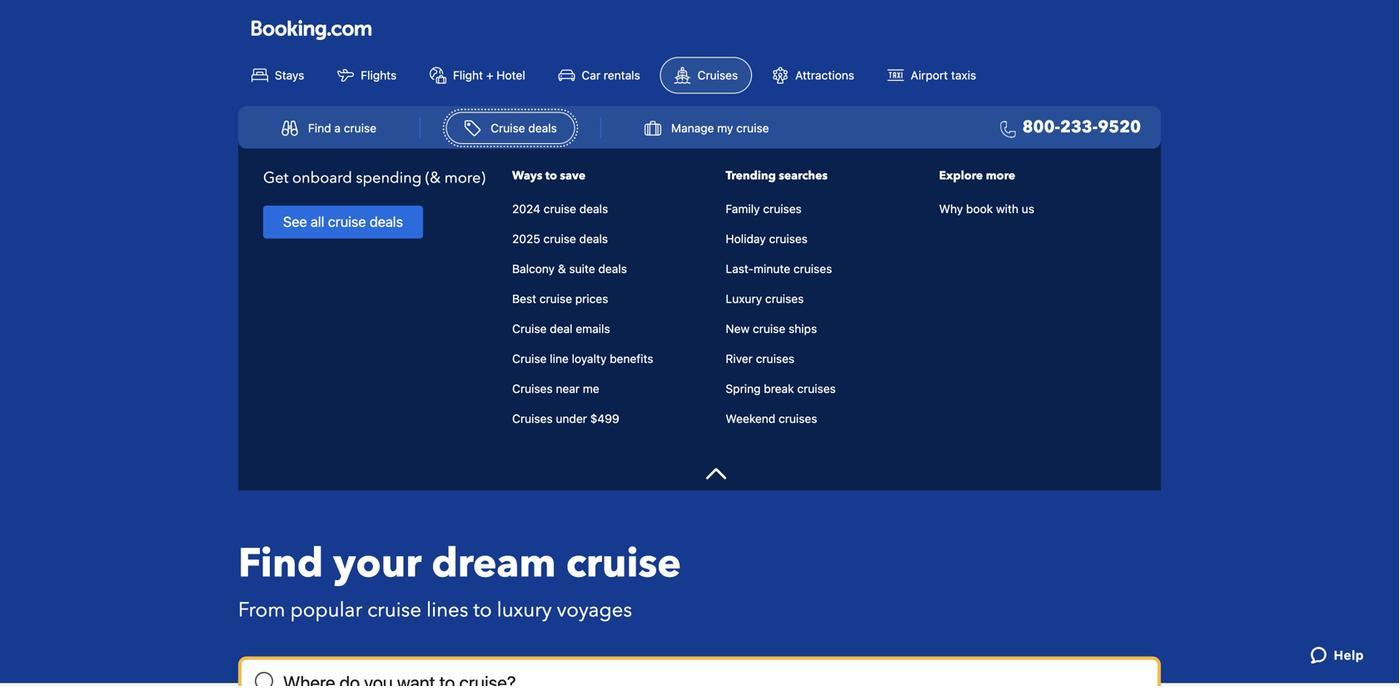 Task type: vqa. For each thing, say whether or not it's contained in the screenshot.
New at the right top of page
yes



Task type: locate. For each thing, give the bounding box(es) containing it.
a
[[334, 121, 341, 135]]

cruises under $499 link
[[513, 411, 709, 428]]

cruises down trending searches
[[764, 202, 802, 216]]

cruises down river cruises link
[[798, 382, 836, 396]]

trending
[[726, 168, 776, 184]]

+
[[486, 68, 494, 82]]

airport taxis link
[[875, 58, 990, 93]]

car rentals
[[582, 68, 641, 82]]

cruises left near
[[513, 382, 553, 396]]

why book with us link
[[940, 201, 1137, 218]]

hotel
[[497, 68, 526, 82]]

cruise deal emails link
[[513, 321, 709, 338]]

flight
[[453, 68, 483, 82]]

last-minute cruises link
[[726, 261, 923, 278]]

cruises up the last-minute cruises
[[769, 232, 808, 246]]

river cruises
[[726, 352, 795, 366]]

car rentals link
[[545, 58, 654, 93]]

cruises inside the weekend cruises link
[[779, 412, 818, 426]]

cruise right the my
[[737, 121, 770, 135]]

taxis
[[952, 68, 977, 82]]

cruise deal emails
[[513, 322, 610, 336]]

cruise inside trending searches 'element'
[[753, 322, 786, 336]]

balcony & suite deals
[[513, 262, 627, 276]]

flight + hotel link
[[417, 58, 539, 93]]

cruises inside the luxury cruises link
[[766, 292, 804, 306]]

cruise inside cruise deal emails link
[[513, 322, 547, 336]]

cruises for weekend cruises
[[779, 412, 818, 426]]

1 vertical spatial find
[[238, 537, 323, 592]]

None field
[[238, 657, 1162, 687]]

cruises down holiday cruises link
[[794, 262, 833, 276]]

holiday cruises link
[[726, 231, 923, 248]]

find inside find your dream cruise from popular cruise lines to luxury voyages
[[238, 537, 323, 592]]

find up from
[[238, 537, 323, 592]]

searches
[[779, 168, 828, 184]]

1 vertical spatial cruise
[[513, 322, 547, 336]]

find for a
[[308, 121, 331, 135]]

9520
[[1099, 116, 1142, 139]]

cruises up break
[[756, 352, 795, 366]]

0 vertical spatial cruises
[[698, 68, 738, 82]]

luxury cruises link
[[726, 291, 923, 308]]

cruise
[[491, 121, 525, 135], [513, 322, 547, 336], [513, 352, 547, 366]]

balcony
[[513, 262, 555, 276]]

to right "lines"
[[474, 597, 492, 624]]

near
[[556, 382, 580, 396]]

trending searches
[[726, 168, 828, 184]]

trending searches element
[[726, 201, 923, 428]]

deals up suite
[[580, 232, 608, 246]]

why book with us
[[940, 202, 1035, 216]]

cruise inside cruise line loyalty benefits link
[[513, 352, 547, 366]]

loyalty
[[572, 352, 607, 366]]

cruises inside holiday cruises link
[[769, 232, 808, 246]]

more
[[986, 168, 1016, 184]]

cruises inside cruises under $499 link
[[513, 412, 553, 426]]

800-
[[1023, 116, 1061, 139]]

luxury
[[497, 597, 552, 624]]

last-
[[726, 262, 754, 276]]

family cruises
[[726, 202, 802, 216]]

cruises up "manage my cruise" at top
[[698, 68, 738, 82]]

see all cruise deals link
[[263, 206, 423, 239]]

cruises down the last-minute cruises
[[766, 292, 804, 306]]

cruises
[[698, 68, 738, 82], [513, 382, 553, 396], [513, 412, 553, 426]]

cruise inside dropdown button
[[737, 121, 770, 135]]

new
[[726, 322, 750, 336]]

explore more
[[940, 168, 1016, 184]]

0 horizontal spatial to
[[474, 597, 492, 624]]

cruises
[[764, 202, 802, 216], [769, 232, 808, 246], [794, 262, 833, 276], [766, 292, 804, 306], [756, 352, 795, 366], [798, 382, 836, 396], [779, 412, 818, 426]]

deals up ways to save
[[529, 121, 557, 135]]

cruise up cruise deal emails
[[540, 292, 572, 306]]

river
[[726, 352, 753, 366]]

flight + hotel
[[453, 68, 526, 82]]

0 vertical spatial to
[[546, 168, 557, 184]]

airport
[[911, 68, 949, 82]]

deals down the "2025 cruise deals" 'link'
[[599, 262, 627, 276]]

2025 cruise deals link
[[513, 231, 709, 248]]

cruises inside family cruises link
[[764, 202, 802, 216]]

cruise up "ways" at the top of the page
[[491, 121, 525, 135]]

cruises for family cruises
[[764, 202, 802, 216]]

with
[[997, 202, 1019, 216]]

travel menu navigation
[[238, 106, 1162, 491]]

find
[[308, 121, 331, 135], [238, 537, 323, 592]]

(& more)
[[426, 168, 486, 188]]

cruise left line
[[513, 352, 547, 366]]

0 vertical spatial find
[[308, 121, 331, 135]]

my
[[718, 121, 734, 135]]

to
[[546, 168, 557, 184], [474, 597, 492, 624]]

deals up the "2025 cruise deals" 'link'
[[580, 202, 608, 216]]

booking.com home image
[[252, 19, 372, 41]]

1 vertical spatial cruises
[[513, 382, 553, 396]]

1 horizontal spatial to
[[546, 168, 557, 184]]

cruise down luxury cruises
[[753, 322, 786, 336]]

cruises for river cruises
[[756, 352, 795, 366]]

cruise deals link
[[446, 112, 575, 144]]

1 vertical spatial to
[[474, 597, 492, 624]]

spring break cruises
[[726, 382, 836, 396]]

cruise up voyages
[[566, 537, 682, 592]]

see all cruise deals
[[283, 214, 403, 230]]

cruises down the spring break cruises
[[779, 412, 818, 426]]

all
[[311, 214, 325, 230]]

cruises under $499
[[513, 412, 620, 426]]

find inside the travel menu navigation
[[308, 121, 331, 135]]

deals
[[529, 121, 557, 135], [580, 202, 608, 216], [370, 214, 403, 230], [580, 232, 608, 246], [599, 262, 627, 276]]

cruise for cruise deals
[[491, 121, 525, 135]]

holiday cruises
[[726, 232, 808, 246]]

cruises inside cruises near me link
[[513, 382, 553, 396]]

find left a
[[308, 121, 331, 135]]

to left save
[[546, 168, 557, 184]]

suite
[[569, 262, 595, 276]]

manage
[[672, 121, 715, 135]]

rentals
[[604, 68, 641, 82]]

best cruise prices link
[[513, 291, 709, 308]]

0 vertical spatial cruise
[[491, 121, 525, 135]]

&
[[558, 262, 566, 276]]

$499
[[591, 412, 620, 426]]

cruise down best
[[513, 322, 547, 336]]

spring
[[726, 382, 761, 396]]

ships
[[789, 322, 818, 336]]

stays
[[275, 68, 305, 82]]

prices
[[576, 292, 609, 306]]

cruise down 2024 cruise deals
[[544, 232, 576, 246]]

book
[[967, 202, 993, 216]]

2 vertical spatial cruise
[[513, 352, 547, 366]]

cruise inside cruise deals link
[[491, 121, 525, 135]]

800-233-9520
[[1023, 116, 1142, 139]]

cruises inside river cruises link
[[756, 352, 795, 366]]

river cruises link
[[726, 351, 923, 368]]

to inside find your dream cruise from popular cruise lines to luxury voyages
[[474, 597, 492, 624]]

your
[[333, 537, 422, 592]]

2 vertical spatial cruises
[[513, 412, 553, 426]]

cruises for luxury cruises
[[766, 292, 804, 306]]

cruise for cruise line loyalty benefits
[[513, 352, 547, 366]]

stays link
[[238, 58, 318, 93]]

to inside the travel menu navigation
[[546, 168, 557, 184]]

cruises down cruises near me
[[513, 412, 553, 426]]

cruises inside cruises 'link'
[[698, 68, 738, 82]]



Task type: describe. For each thing, give the bounding box(es) containing it.
explore
[[940, 168, 984, 184]]

2024 cruise deals
[[513, 202, 608, 216]]

attractions link
[[759, 58, 868, 93]]

cruises for cruises
[[698, 68, 738, 82]]

cruise line loyalty benefits link
[[513, 351, 709, 368]]

balcony & suite deals link
[[513, 261, 709, 278]]

new cruise ships link
[[726, 321, 923, 338]]

cruise right "all"
[[328, 214, 366, 230]]

cruises for holiday cruises
[[769, 232, 808, 246]]

cruise deals
[[491, 121, 557, 135]]

cruises near me
[[513, 382, 600, 396]]

deals inside 'link'
[[580, 232, 608, 246]]

flights
[[361, 68, 397, 82]]

emails
[[576, 322, 610, 336]]

minute
[[754, 262, 791, 276]]

manage my cruise button
[[627, 112, 788, 144]]

why
[[940, 202, 964, 216]]

family
[[726, 202, 760, 216]]

cruise for cruise deal emails
[[513, 322, 547, 336]]

cruises near me link
[[513, 381, 709, 398]]

new cruise ships
[[726, 322, 818, 336]]

find your dream cruise from popular cruise lines to luxury voyages
[[238, 537, 682, 624]]

us
[[1022, 202, 1035, 216]]

cruises inside spring break cruises link
[[798, 382, 836, 396]]

2025
[[513, 232, 541, 246]]

cruises inside last-minute cruises link
[[794, 262, 833, 276]]

under
[[556, 412, 587, 426]]

2024 cruise deals link
[[513, 201, 709, 218]]

see
[[283, 214, 307, 230]]

spending
[[356, 168, 422, 188]]

line
[[550, 352, 569, 366]]

weekend cruises link
[[726, 411, 923, 428]]

get
[[263, 168, 289, 188]]

manage my cruise
[[672, 121, 770, 135]]

weekend
[[726, 412, 776, 426]]

save
[[560, 168, 586, 184]]

luxury
[[726, 292, 763, 306]]

find a cruise link
[[264, 112, 395, 144]]

from
[[238, 597, 285, 624]]

get onboard spending (& more)
[[263, 168, 486, 188]]

cruise up 2025 cruise deals
[[544, 202, 577, 216]]

me
[[583, 382, 600, 396]]

best cruise prices
[[513, 292, 609, 306]]

233-
[[1061, 116, 1099, 139]]

cruises for cruises under $499
[[513, 412, 553, 426]]

last-minute cruises
[[726, 262, 833, 276]]

luxury cruises
[[726, 292, 804, 306]]

find a cruise
[[308, 121, 377, 135]]

cruises for cruises near me
[[513, 382, 553, 396]]

cruises link
[[660, 57, 753, 94]]

break
[[764, 382, 795, 396]]

popular
[[290, 597, 363, 624]]

onboard
[[292, 168, 352, 188]]

airport taxis
[[911, 68, 977, 82]]

2025 cruise deals
[[513, 232, 608, 246]]

cruise right a
[[344, 121, 377, 135]]

dream
[[432, 537, 556, 592]]

weekend cruises
[[726, 412, 818, 426]]

benefits
[[610, 352, 654, 366]]

car
[[582, 68, 601, 82]]

cruise line loyalty benefits
[[513, 352, 654, 366]]

lines
[[427, 597, 469, 624]]

attractions
[[796, 68, 855, 82]]

deals down spending
[[370, 214, 403, 230]]

deal
[[550, 322, 573, 336]]

cruise inside 'link'
[[544, 232, 576, 246]]

holiday
[[726, 232, 766, 246]]

cruise down your
[[368, 597, 422, 624]]

find for your
[[238, 537, 323, 592]]

flights link
[[324, 58, 410, 93]]

family cruises link
[[726, 201, 923, 218]]

ways
[[513, 168, 543, 184]]

spring break cruises link
[[726, 381, 923, 398]]

Where do you want to cruise? text field
[[238, 657, 1162, 687]]

ways to save element
[[513, 201, 709, 428]]

best
[[513, 292, 537, 306]]



